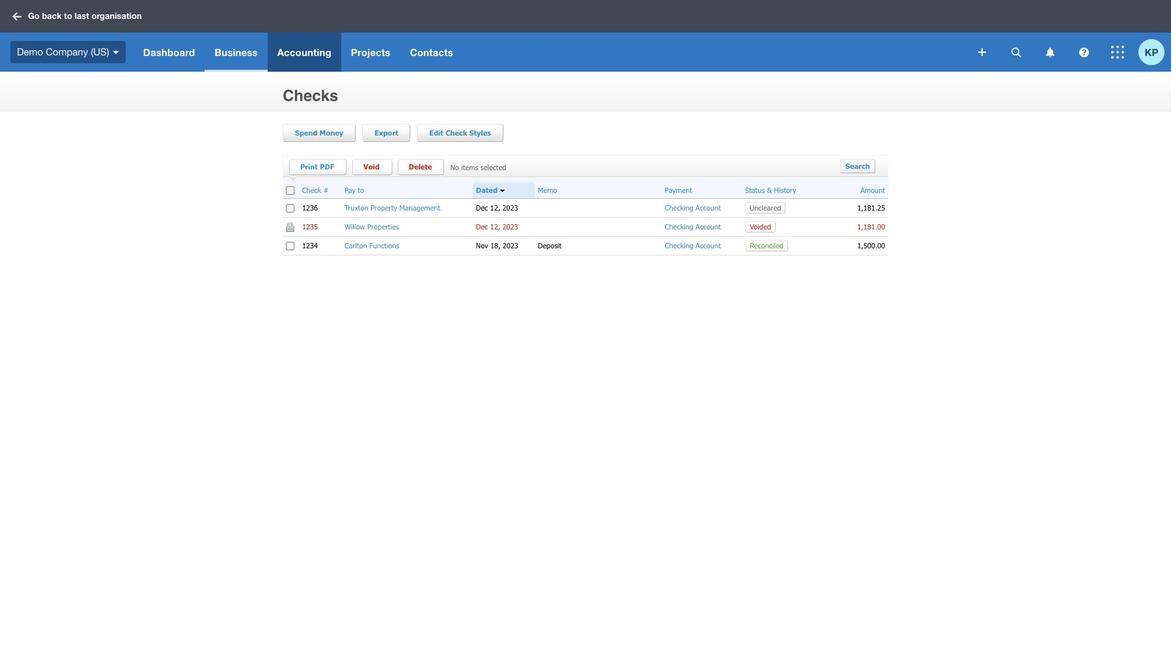 Task type: locate. For each thing, give the bounding box(es) containing it.
1 horizontal spatial to
[[358, 186, 364, 194]]

1 2023 from the top
[[503, 203, 518, 212]]

1 vertical spatial checking
[[665, 222, 694, 231]]

status & history link
[[746, 186, 797, 195]]

dec 12, 2023 up nov 18, 2023
[[476, 222, 518, 231]]

2 checking from the top
[[665, 222, 694, 231]]

edit
[[430, 128, 444, 137]]

dec down dated link
[[476, 203, 488, 212]]

1 vertical spatial dec 12, 2023
[[476, 222, 518, 231]]

1 vertical spatial 2023
[[503, 222, 518, 231]]

demo
[[17, 46, 43, 57]]

checking account link for uncleared
[[665, 203, 721, 212]]

12, down dated link
[[491, 203, 501, 212]]

2 vertical spatial account
[[696, 241, 721, 250]]

dashboard link
[[133, 33, 205, 72]]

uncleared link
[[746, 202, 786, 214]]

2 horizontal spatial svg image
[[1112, 46, 1125, 59]]

account
[[696, 203, 721, 212], [696, 222, 721, 231], [696, 241, 721, 250]]

business
[[215, 46, 258, 58]]

truxton property management
[[345, 203, 441, 212]]

print pdf link
[[294, 159, 347, 176]]

dec 12, 2023
[[476, 203, 518, 212], [476, 222, 518, 231]]

projects button
[[341, 33, 401, 72]]

2 vertical spatial checking
[[665, 241, 694, 250]]

1 checking account link from the top
[[665, 203, 721, 212]]

1 dec from the top
[[476, 203, 488, 212]]

3 checking account link from the top
[[665, 241, 721, 250]]

12,
[[491, 203, 501, 212], [491, 222, 501, 231]]

&
[[768, 186, 772, 194]]

dec 12, 2023 for willow properties
[[476, 222, 518, 231]]

0 horizontal spatial svg image
[[12, 12, 22, 21]]

print
[[300, 162, 318, 171]]

2 12, from the top
[[491, 222, 501, 231]]

1 vertical spatial checking account link
[[665, 222, 721, 231]]

bulk selection is not available for voided checks. image
[[286, 222, 295, 232]]

1 vertical spatial checking account
[[665, 222, 721, 231]]

dec up nov
[[476, 222, 488, 231]]

2023 for truxton property management
[[503, 203, 518, 212]]

2 dec 12, 2023 from the top
[[476, 222, 518, 231]]

1 vertical spatial account
[[696, 222, 721, 231]]

1 12, from the top
[[491, 203, 501, 212]]

memo
[[538, 186, 558, 194]]

0 vertical spatial 2023
[[503, 203, 518, 212]]

account for reconciled
[[696, 241, 721, 250]]

1,181.00
[[858, 222, 886, 231]]

0 vertical spatial dec 12, 2023
[[476, 203, 518, 212]]

1234
[[302, 241, 318, 250]]

1 dec 12, 2023 from the top
[[476, 203, 518, 212]]

checking account link
[[665, 203, 721, 212], [665, 222, 721, 231], [665, 241, 721, 250]]

1 account from the top
[[696, 203, 721, 212]]

svg image
[[1046, 47, 1055, 57], [1080, 47, 1089, 57], [979, 48, 987, 56], [113, 51, 119, 54]]

delete link
[[403, 159, 445, 176]]

checking account
[[665, 203, 721, 212], [665, 222, 721, 231], [665, 241, 721, 250]]

dec 12, 2023 down dated link
[[476, 203, 518, 212]]

3 account from the top
[[696, 241, 721, 250]]

projects
[[351, 46, 391, 58]]

account for voided
[[696, 222, 721, 231]]

0 horizontal spatial to
[[64, 11, 72, 21]]

2 checking account from the top
[[665, 222, 721, 231]]

3 checking from the top
[[665, 241, 694, 250]]

history
[[775, 186, 797, 194]]

back
[[42, 11, 62, 21]]

1,500.00
[[858, 241, 886, 250]]

dec
[[476, 203, 488, 212], [476, 222, 488, 231]]

to left 'last'
[[64, 11, 72, 21]]

0 vertical spatial account
[[696, 203, 721, 212]]

pay
[[345, 186, 356, 194]]

money
[[320, 128, 344, 137]]

checking for voided
[[665, 222, 694, 231]]

nov 18, 2023
[[476, 241, 519, 250]]

0 vertical spatial checking account
[[665, 203, 721, 212]]

to right "pay"
[[358, 186, 364, 194]]

0 vertical spatial checking
[[665, 203, 694, 212]]

void link
[[357, 159, 393, 176]]

2 dec from the top
[[476, 222, 488, 231]]

None checkbox
[[286, 242, 295, 250]]

checking
[[665, 203, 694, 212], [665, 222, 694, 231], [665, 241, 694, 250]]

2 checking account link from the top
[[665, 222, 721, 231]]

business button
[[205, 33, 268, 72]]

3 checking account from the top
[[665, 241, 721, 250]]

2 vertical spatial checking account
[[665, 241, 721, 250]]

12, up 18,
[[491, 222, 501, 231]]

export
[[375, 128, 399, 137]]

dashboard
[[143, 46, 195, 58]]

0 vertical spatial dec
[[476, 203, 488, 212]]

2 vertical spatial 2023
[[503, 241, 519, 250]]

1 checking account from the top
[[665, 203, 721, 212]]

functions
[[370, 241, 400, 250]]

1 vertical spatial 12,
[[491, 222, 501, 231]]

print pdf
[[300, 162, 334, 171]]

carlton
[[345, 241, 367, 250]]

0 vertical spatial checking account link
[[665, 203, 721, 212]]

2 account from the top
[[696, 222, 721, 231]]

reconciled link
[[746, 240, 789, 252]]

None checkbox
[[286, 186, 295, 195], [286, 204, 295, 212], [286, 186, 295, 195], [286, 204, 295, 212]]

2023
[[503, 203, 518, 212], [503, 222, 518, 231], [503, 241, 519, 250]]

1 checking from the top
[[665, 203, 694, 212]]

payment
[[665, 186, 693, 194]]

2 vertical spatial checking account link
[[665, 241, 721, 250]]

spend money link
[[283, 124, 356, 142]]

status & history
[[746, 186, 797, 194]]

svg image
[[12, 12, 22, 21], [1112, 46, 1125, 59], [1012, 47, 1022, 57]]

(us)
[[91, 46, 109, 57]]

delete
[[409, 162, 432, 171]]

voided
[[750, 222, 772, 231]]

3 2023 from the top
[[503, 241, 519, 250]]

pay to link
[[345, 186, 364, 195]]

2 2023 from the top
[[503, 222, 518, 231]]

willow properties link
[[345, 222, 399, 231]]

export link
[[362, 124, 411, 142]]

nov
[[476, 241, 489, 250]]

amount
[[861, 186, 886, 194]]

0 vertical spatial 12,
[[491, 203, 501, 212]]

banner
[[0, 0, 1172, 72]]

reconciled
[[750, 241, 784, 250]]

accounting button
[[268, 33, 341, 72]]

1 vertical spatial dec
[[476, 222, 488, 231]]

carlton functions
[[345, 241, 400, 250]]

checking account for reconciled
[[665, 241, 721, 250]]

checking account link for voided
[[665, 222, 721, 231]]

payment link
[[665, 186, 693, 195]]

demo company (us)
[[17, 46, 109, 57]]

go back to last organisation
[[28, 11, 142, 21]]



Task type: describe. For each thing, give the bounding box(es) containing it.
search
[[846, 162, 871, 170]]

1,181.25
[[858, 203, 886, 212]]

1 vertical spatial to
[[358, 186, 364, 194]]

svg image inside demo company (us) popup button
[[113, 51, 119, 54]]

contacts
[[410, 46, 453, 58]]

dec for willow properties
[[476, 222, 488, 231]]

go
[[28, 11, 40, 21]]

kp button
[[1139, 33, 1172, 72]]

organisation
[[92, 11, 142, 21]]

uncleared
[[750, 204, 782, 212]]

spend money
[[295, 128, 344, 137]]

edit check styles link
[[417, 124, 504, 142]]

amount link
[[861, 186, 886, 195]]

property
[[371, 203, 398, 212]]

check #
[[302, 186, 329, 194]]

dated
[[476, 186, 498, 194]]

checking account for uncleared
[[665, 203, 721, 212]]

pay to
[[345, 186, 364, 194]]

memo link
[[538, 186, 558, 195]]

void
[[364, 162, 380, 171]]

go back to last organisation link
[[8, 5, 150, 28]]

truxton property management link
[[345, 203, 441, 212]]

willow properties
[[345, 222, 399, 231]]

spend
[[295, 128, 318, 137]]

management
[[400, 203, 441, 212]]

checking account for voided
[[665, 222, 721, 231]]

styles
[[470, 128, 491, 137]]

properties
[[368, 222, 399, 231]]

dec for truxton property management
[[476, 203, 488, 212]]

dated link
[[476, 186, 498, 195]]

status
[[746, 186, 765, 194]]

voided link
[[746, 221, 776, 233]]

0 vertical spatial to
[[64, 11, 72, 21]]

check # link
[[302, 186, 329, 195]]

checks
[[283, 87, 339, 105]]

carlton functions link
[[345, 241, 400, 250]]

last
[[75, 11, 89, 21]]

company
[[46, 46, 88, 57]]

checking account link for reconciled
[[665, 241, 721, 250]]

checking for uncleared
[[665, 203, 694, 212]]

1 horizontal spatial svg image
[[1012, 47, 1022, 57]]

truxton
[[345, 203, 369, 212]]

pdf
[[320, 162, 334, 171]]

dec 12, 2023 for truxton property management
[[476, 203, 518, 212]]

no
[[451, 163, 459, 171]]

edit check styles
[[430, 128, 491, 137]]

2023 for willow properties
[[503, 222, 518, 231]]

accounting
[[277, 46, 332, 58]]

12, for truxton property management
[[491, 203, 501, 212]]

18,
[[491, 241, 501, 250]]

1236
[[302, 203, 318, 212]]

2023 for carlton functions
[[503, 241, 519, 250]]

demo company (us) button
[[0, 33, 133, 72]]

deposit
[[538, 241, 562, 250]]

no items selected
[[451, 163, 507, 171]]

kp
[[1146, 46, 1159, 58]]

items
[[462, 163, 479, 171]]

check
[[446, 128, 468, 137]]

12, for willow properties
[[491, 222, 501, 231]]

willow
[[345, 222, 365, 231]]

contacts button
[[401, 33, 463, 72]]

banner containing kp
[[0, 0, 1172, 72]]

1235
[[302, 222, 318, 231]]

checking for reconciled
[[665, 241, 694, 250]]

selected
[[481, 163, 507, 171]]

account for uncleared
[[696, 203, 721, 212]]

search link
[[841, 159, 876, 173]]

svg image inside "go back to last organisation" link
[[12, 12, 22, 21]]



Task type: vqa. For each thing, say whether or not it's contained in the screenshot.
'Bills to pay' link
no



